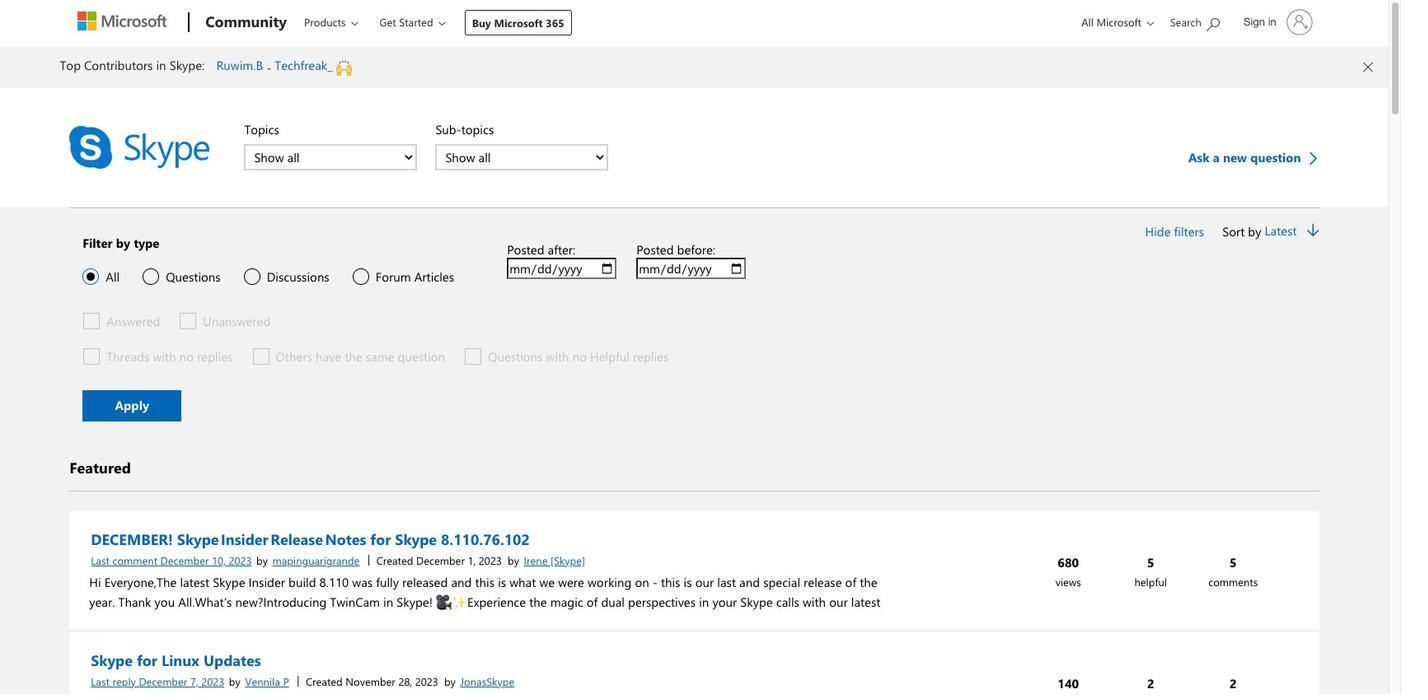 Task type: describe. For each thing, give the bounding box(es) containing it.
were
[[558, 575, 584, 591]]

created for skype
[[376, 554, 413, 568]]

1 vertical spatial on
[[568, 614, 582, 631]]

by left jonasskype link
[[444, 675, 456, 689]]

with for threads
[[153, 349, 176, 365]]

in left skype:
[[156, 57, 166, 73]]

1 this from the left
[[475, 575, 495, 591]]

buy microsoft 365 link
[[465, 10, 572, 35]]

search button
[[1161, 1, 1229, 41]]

mapinguarigrande
[[272, 554, 360, 568]]

seamless
[[736, 614, 786, 631]]

december up released
[[416, 554, 465, 568]]

skype down 10,
[[213, 575, 245, 591]]

1 2 from the left
[[1147, 675, 1154, 692]]

140
[[1058, 675, 1079, 692]]

sub-
[[436, 121, 461, 138]]

0 vertical spatial our
[[695, 575, 714, 591]]

threads with no replies
[[107, 349, 233, 365]]

created for updates
[[306, 675, 343, 689]]

discussions
[[267, 269, 329, 285]]

skype image
[[69, 126, 210, 169]]

your up conversation
[[506, 614, 531, 631]]

0 horizontal spatial twincam
[[89, 614, 139, 631]]

december! skype insider release notes for skype 8.110.76.102 last comment december 10, 2023 by mapinguarigrande | created december 1, 2023              by irene [skype] hi everyone,the latest skype insider build 8.110 was fully released and this is what we were working on - this is our last and special release of the year. thank you all.what's new?introducing twincam in skype! 🎥✨experience the magic of dual perspectives in your skype calls with our latest twincam feature. perfect for tutorials, music lessons, or just sharing more of your world on mobile and desktop! 🚀🤳 seamless integration: use your mobile camera to add a dynamic secondary view, enhancing the conversation for everyone involved.🎹 dual-view brilliance: show off your
[[89, 530, 881, 650]]

0 horizontal spatial latest
[[180, 575, 209, 591]]

questions for questions with no helpful replies
[[488, 349, 543, 365]]

0 vertical spatial mobile
[[586, 614, 623, 631]]

for up fully
[[370, 530, 391, 550]]

year.
[[89, 594, 115, 611]]

ruwim.b
[[216, 57, 263, 73]]

| for updates
[[297, 673, 300, 687]]

perfect
[[187, 614, 225, 631]]

irene
[[524, 554, 548, 568]]

all microsoft
[[1082, 15, 1142, 29]]

helpful
[[590, 349, 630, 365]]

2 replies from the left
[[633, 349, 669, 365]]

- inside ruwim.b - techfreak_ 🙌
[[266, 59, 271, 76]]

reply
[[112, 675, 136, 689]]

filters
[[1174, 223, 1204, 240]]

skype!
[[397, 594, 433, 611]]

skype for linux updates last reply december 7, 2023 by vennila p | created november 28, 2023              by jonasskype
[[91, 651, 515, 689]]

working
[[588, 575, 632, 591]]

products
[[304, 15, 346, 29]]

5 helpful element
[[1110, 552, 1192, 592]]

no for replies
[[179, 349, 194, 365]]

question inside ask a new question link
[[1251, 149, 1301, 166]]

threads
[[107, 349, 150, 365]]

the down we
[[529, 594, 547, 611]]

last reply december 7, 2023 link
[[89, 673, 226, 691]]

0 vertical spatial a
[[1213, 149, 1220, 166]]

Posted after: date field
[[507, 258, 617, 279]]

sort
[[1223, 223, 1245, 240]]

just
[[393, 614, 413, 631]]

1 vertical spatial question
[[398, 349, 445, 365]]

🙌
[[336, 59, 352, 76]]

[skype]
[[551, 554, 585, 568]]

thank
[[118, 594, 151, 611]]

2 horizontal spatial and
[[739, 575, 760, 591]]

vennila p link
[[243, 673, 291, 691]]

2 2 from the left
[[1230, 675, 1237, 692]]

last
[[717, 575, 736, 591]]

desktop!
[[651, 614, 698, 631]]

8.110.76.102
[[441, 530, 530, 550]]

main content element
[[0, 46, 1389, 695]]

community
[[205, 12, 287, 31]]

| for skype
[[368, 552, 370, 566]]

p
[[283, 675, 289, 689]]

sign
[[1244, 16, 1265, 28]]

comment
[[112, 554, 157, 568]]

answered
[[107, 313, 160, 330]]

apply button
[[83, 391, 182, 422]]

view
[[712, 634, 738, 650]]

2023 inside skype for linux updates last reply december 7, 2023 by vennila p | created november 28, 2023              by jonasskype
[[201, 675, 224, 689]]

filter by type
[[83, 235, 159, 251]]

by left irene
[[508, 554, 519, 568]]

the up "use"
[[860, 575, 878, 591]]

with inside december! skype insider release notes for skype 8.110.76.102 last comment december 10, 2023 by mapinguarigrande | created december 1, 2023              by irene [skype] hi everyone,the latest skype insider build 8.110 was fully released and this is what we were working on - this is our last and special release of the year. thank you all.what's new?introducing twincam in skype! 🎥✨experience the magic of dual perspectives in your skype calls with our latest twincam feature. perfect for tutorials, music lessons, or just sharing more of your world on mobile and desktop! 🚀🤳 seamless integration: use your mobile camera to add a dynamic secondary view, enhancing the conversation for everyone involved.🎹 dual-view brilliance: show off your
[[803, 594, 826, 611]]

all for all microsoft
[[1082, 15, 1094, 29]]

your down year.
[[89, 634, 114, 650]]

december! skype insider release notes for skype 8.110.76.102 link
[[89, 528, 532, 551]]

by down updates
[[229, 675, 241, 689]]

ask a new question
[[1189, 149, 1305, 166]]

5 for 5 helpful
[[1147, 554, 1154, 570]]

hi
[[89, 575, 101, 591]]

release
[[804, 575, 842, 591]]

december left 10,
[[160, 554, 209, 568]]

unanswered
[[203, 313, 271, 330]]

skype insider release notes
[[177, 530, 366, 550]]

7,
[[190, 675, 198, 689]]

forum articles
[[376, 269, 454, 285]]

perspectives
[[628, 594, 696, 611]]

Posted before: date field
[[636, 258, 746, 279]]

0 horizontal spatial and
[[451, 575, 472, 591]]

questions for questions
[[166, 269, 221, 285]]

skype:
[[170, 57, 205, 73]]

microsoft for buy
[[494, 16, 543, 30]]

tutorials,
[[247, 614, 294, 631]]

secondary
[[299, 634, 355, 650]]

techfreak_
[[275, 57, 333, 73]]

add
[[216, 634, 237, 650]]

articles
[[414, 269, 454, 285]]

irene [skype] link
[[522, 552, 587, 570]]

december!
[[91, 530, 173, 550]]

top contributors in skype:
[[60, 57, 205, 73]]

buy
[[472, 16, 491, 30]]

hide filters
[[1145, 223, 1204, 240]]

1 vertical spatial latest
[[851, 594, 881, 611]]

forum
[[376, 269, 411, 285]]

sharing
[[416, 614, 456, 631]]

conversation
[[470, 634, 539, 650]]

insider
[[249, 575, 285, 591]]

by left type on the top left of page
[[116, 235, 130, 251]]

by up insider
[[256, 554, 268, 568]]

skype for linux updates link
[[89, 650, 263, 673]]

in up 🚀🤳
[[699, 594, 709, 611]]

for up add
[[229, 614, 244, 631]]

get started button
[[369, 1, 459, 43]]

december inside skype for linux updates last reply december 7, 2023 by vennila p | created november 28, 2023              by jonasskype
[[139, 675, 187, 689]]



Task type: locate. For each thing, give the bounding box(es) containing it.
alert
[[0, 46, 1389, 88]]

1 posted from the left
[[507, 242, 544, 258]]

0 vertical spatial questions
[[166, 269, 221, 285]]

0 horizontal spatial |
[[297, 673, 300, 687]]

what
[[510, 575, 536, 591]]

0 vertical spatial last
[[91, 554, 110, 568]]

1 horizontal spatial twincam
[[330, 594, 380, 611]]

sort ascending image
[[1307, 223, 1319, 240]]

twincam up lessons,
[[330, 594, 380, 611]]

feature.
[[143, 614, 184, 631]]

you
[[155, 594, 175, 611]]

0 horizontal spatial with
[[153, 349, 176, 365]]

latest button
[[1265, 223, 1304, 240]]

0 horizontal spatial 2
[[1147, 675, 1154, 692]]

0 horizontal spatial no
[[179, 349, 194, 365]]

have
[[316, 349, 341, 365]]

mapinguarigrande link
[[271, 552, 361, 570]]

0 vertical spatial on
[[635, 575, 649, 591]]

type
[[134, 235, 159, 251]]

0 vertical spatial of
[[845, 575, 856, 591]]

680 views
[[1056, 554, 1081, 589]]

microsoft left search
[[1097, 15, 1142, 29]]

released
[[402, 575, 448, 591]]

of up conversation
[[492, 614, 503, 631]]

created right p
[[306, 675, 343, 689]]

1 horizontal spatial 2
[[1230, 675, 1237, 692]]

dual
[[601, 594, 625, 611]]

1 is from the left
[[498, 575, 506, 591]]

a inside december! skype insider release notes for skype 8.110.76.102 last comment december 10, 2023 by mapinguarigrande | created december 1, 2023              by irene [skype] hi everyone,the latest skype insider build 8.110 was fully released and this is what we were working on - this is our last and special release of the year. thank you all.what's new?introducing twincam in skype! 🎥✨experience the magic of dual perspectives in your skype calls with our latest twincam feature. perfect for tutorials, music lessons, or just sharing more of your world on mobile and desktop! 🚀🤳 seamless integration: use your mobile camera to add a dynamic secondary view, enhancing the conversation for everyone involved.🎹 dual-view brilliance: show off your
[[240, 634, 247, 650]]

created up fully
[[376, 554, 413, 568]]

with for questions
[[546, 349, 569, 365]]

replies down unanswered at the left top of page
[[197, 349, 233, 365]]

1 vertical spatial -
[[653, 575, 658, 591]]

1 vertical spatial all
[[106, 269, 120, 285]]

0 vertical spatial 2023
[[229, 554, 252, 568]]

- right ruwim.b link
[[266, 59, 271, 76]]

5 comments
[[1209, 554, 1258, 589]]

hide
[[1145, 223, 1171, 240]]

2023 right 7,
[[201, 675, 224, 689]]

last inside skype for linux updates last reply december 7, 2023 by vennila p | created november 28, 2023              by jonasskype
[[91, 675, 110, 689]]

0 horizontal spatial all
[[106, 269, 120, 285]]

in right "sign"
[[1268, 16, 1277, 28]]

ruwim.b - techfreak_ 🙌
[[216, 57, 352, 76]]

- up perspectives
[[653, 575, 658, 591]]

all for all
[[106, 269, 120, 285]]

0 horizontal spatial replies
[[197, 349, 233, 365]]

for inside skype for linux updates last reply december 7, 2023 by vennila p | created november 28, 2023              by jonasskype
[[137, 651, 157, 671]]

5 comments element
[[1192, 552, 1275, 592]]

posted left before:
[[636, 242, 674, 258]]

1 last from the top
[[91, 554, 110, 568]]

2 5 from the left
[[1230, 554, 1237, 570]]

2 horizontal spatial of
[[845, 575, 856, 591]]

1 horizontal spatial -
[[653, 575, 658, 591]]

1 horizontal spatial mobile
[[586, 614, 623, 631]]

all microsoft button
[[1068, 1, 1159, 43]]

updates
[[204, 651, 261, 671]]

no left helpful
[[573, 349, 587, 365]]

10,
[[212, 554, 226, 568]]

0 vertical spatial all
[[1082, 15, 1094, 29]]

our down release
[[829, 594, 848, 611]]

1 vertical spatial 2023
[[201, 675, 224, 689]]

contributors
[[84, 57, 153, 73]]

last
[[91, 554, 110, 568], [91, 675, 110, 689]]

search
[[1170, 15, 1202, 29]]

1 horizontal spatial latest
[[851, 594, 881, 611]]

1 5 from the left
[[1147, 554, 1154, 570]]

2 posted from the left
[[636, 242, 674, 258]]

2023 inside december! skype insider release notes for skype 8.110.76.102 last comment december 10, 2023 by mapinguarigrande | created december 1, 2023              by irene [skype] hi everyone,the latest skype insider build 8.110 was fully released and this is what we were working on - this is our last and special release of the year. thank you all.what's new?introducing twincam in skype! 🎥✨experience the magic of dual perspectives in your skype calls with our latest twincam feature. perfect for tutorials, music lessons, or just sharing more of your world on mobile and desktop! 🚀🤳 seamless integration: use your mobile camera to add a dynamic secondary view, enhancing the conversation for everyone involved.🎹 dual-view brilliance: show off your
[[229, 554, 252, 568]]

all
[[1082, 15, 1094, 29], [106, 269, 120, 285]]

of right release
[[845, 575, 856, 591]]

2 vertical spatial of
[[492, 614, 503, 631]]

the down more at the left bottom
[[449, 634, 466, 650]]

questions
[[166, 269, 221, 285], [488, 349, 543, 365]]

1 vertical spatial our
[[829, 594, 848, 611]]

helpful
[[1135, 575, 1167, 589]]

microsoft inside the buy microsoft 365 link
[[494, 16, 543, 30]]

question right same
[[398, 349, 445, 365]]

0 horizontal spatial is
[[498, 575, 506, 591]]

a
[[1213, 149, 1220, 166], [240, 634, 247, 650]]

1 horizontal spatial this
[[661, 575, 680, 591]]

this up the 🎥✨experience on the left bottom
[[475, 575, 495, 591]]

2023 right 10,
[[229, 554, 252, 568]]

1 vertical spatial mobile
[[117, 634, 155, 650]]

0 horizontal spatial of
[[492, 614, 503, 631]]

on up perspectives
[[635, 575, 649, 591]]

skype up the seamless
[[740, 594, 773, 611]]

our left last
[[695, 575, 714, 591]]

new?introducing
[[235, 594, 327, 611]]

0 horizontal spatial microsoft
[[494, 16, 543, 30]]

created inside december! skype insider release notes for skype 8.110.76.102 last comment december 10, 2023 by mapinguarigrande | created december 1, 2023              by irene [skype] hi everyone,the latest skype insider build 8.110 was fully released and this is what we were working on - this is our last and special release of the year. thank you all.what's new?introducing twincam in skype! 🎥✨experience the magic of dual perspectives in your skype calls with our latest twincam feature. perfect for tutorials, music lessons, or just sharing more of your world on mobile and desktop! 🚀🤳 seamless integration: use your mobile camera to add a dynamic secondary view, enhancing the conversation for everyone involved.🎹 dual-view brilliance: show off your
[[376, 554, 413, 568]]

december down skype for linux updates "link"
[[139, 675, 187, 689]]

and right last
[[739, 575, 760, 591]]

1 no from the left
[[179, 349, 194, 365]]

twincam
[[330, 594, 380, 611], [89, 614, 139, 631]]

0 horizontal spatial this
[[475, 575, 495, 591]]

2 no from the left
[[573, 349, 587, 365]]

0 horizontal spatial questions
[[166, 269, 221, 285]]

latest
[[1265, 223, 1297, 239]]

5 for 5 comments
[[1230, 554, 1237, 570]]

is left what
[[498, 575, 506, 591]]

apply
[[115, 397, 149, 414]]

posted left 'after:' at the left top of the page
[[507, 242, 544, 258]]

0 horizontal spatial posted
[[507, 242, 544, 258]]

microsoft image
[[78, 12, 167, 30]]

28,
[[398, 675, 412, 689]]

top
[[60, 57, 81, 73]]

2 horizontal spatial with
[[803, 594, 826, 611]]

1 horizontal spatial replies
[[633, 349, 669, 365]]

comments
[[1209, 575, 1258, 589]]

community link
[[197, 1, 292, 45]]

and down 1,
[[451, 575, 472, 591]]

the right have
[[345, 349, 362, 365]]

1 vertical spatial of
[[587, 594, 598, 611]]

1 vertical spatial a
[[240, 634, 247, 650]]

of left dual
[[587, 594, 598, 611]]

dual-
[[682, 634, 712, 650]]

question right new
[[1251, 149, 1301, 166]]

topics
[[461, 121, 494, 138]]

1 horizontal spatial question
[[1251, 149, 1301, 166]]

latest
[[180, 575, 209, 591], [851, 594, 881, 611]]

0 horizontal spatial 5
[[1147, 554, 1154, 570]]

same
[[366, 349, 394, 365]]

posted
[[507, 242, 544, 258], [636, 242, 674, 258]]

0 vertical spatial question
[[1251, 149, 1301, 166]]

1 horizontal spatial with
[[546, 349, 569, 365]]

posted for posted before:
[[636, 242, 674, 258]]

products button
[[293, 1, 371, 43]]

camera
[[158, 634, 198, 650]]

with right threads
[[153, 349, 176, 365]]

latest up "use"
[[851, 594, 881, 611]]

buy microsoft 365
[[472, 16, 564, 30]]

365
[[546, 16, 564, 30]]

your down last
[[712, 594, 737, 611]]

for up last reply december 7, 2023 link at bottom left
[[137, 651, 157, 671]]

jonasskype
[[460, 675, 515, 689]]

1 vertical spatial questions
[[488, 349, 543, 365]]

0 horizontal spatial question
[[398, 349, 445, 365]]

0 vertical spatial latest
[[180, 575, 209, 591]]

1 horizontal spatial on
[[635, 575, 649, 591]]

latest up 'all.what's' at the bottom of page
[[180, 575, 209, 591]]

this up perspectives
[[661, 575, 680, 591]]

in
[[1268, 16, 1277, 28], [156, 57, 166, 73], [383, 594, 393, 611], [699, 594, 709, 611]]

in down fully
[[383, 594, 393, 611]]

magic
[[550, 594, 583, 611]]

2 last from the top
[[91, 675, 110, 689]]

last left reply
[[91, 675, 110, 689]]

with left helpful
[[546, 349, 569, 365]]

0 vertical spatial |
[[368, 552, 370, 566]]

0 horizontal spatial a
[[240, 634, 247, 650]]

by
[[1248, 223, 1261, 240], [116, 235, 130, 251], [256, 554, 268, 568], [508, 554, 519, 568], [229, 675, 241, 689], [444, 675, 456, 689]]

last comment december 10, 2023 link
[[89, 552, 253, 570]]

0 vertical spatial created
[[376, 554, 413, 568]]

| inside december! skype insider release notes for skype 8.110.76.102 last comment december 10, 2023 by mapinguarigrande | created december 1, 2023              by irene [skype] hi everyone,the latest skype insider build 8.110 was fully released and this is what we were working on - this is our last and special release of the year. thank you all.what's new?introducing twincam in skype! 🎥✨experience the magic of dual perspectives in your skype calls with our latest twincam feature. perfect for tutorials, music lessons, or just sharing more of your world on mobile and desktop! 🚀🤳 seamless integration: use your mobile camera to add a dynamic secondary view, enhancing the conversation for everyone involved.🎹 dual-view brilliance: show off your
[[368, 552, 370, 566]]

1 horizontal spatial posted
[[636, 242, 674, 258]]

created inside skype for linux updates last reply december 7, 2023 by vennila p | created november 28, 2023              by jonasskype
[[306, 675, 343, 689]]

no for helpful
[[573, 349, 587, 365]]

0 vertical spatial -
[[266, 59, 271, 76]]

|
[[368, 552, 370, 566], [297, 673, 300, 687]]

680
[[1058, 554, 1079, 570]]

with up integration:
[[803, 594, 826, 611]]

december
[[160, 554, 209, 568], [416, 554, 465, 568], [139, 675, 187, 689]]

skype up released
[[395, 530, 437, 550]]

on down magic at the left
[[568, 614, 582, 631]]

show
[[797, 634, 826, 650]]

or
[[378, 614, 390, 631]]

sub-topics
[[436, 121, 494, 138]]

replies right helpful
[[633, 349, 669, 365]]

twincam down year.
[[89, 614, 139, 631]]

last inside december! skype insider release notes for skype 8.110.76.102 last comment december 10, 2023 by mapinguarigrande | created december 1, 2023              by irene [skype] hi everyone,the latest skype insider build 8.110 was fully released and this is what we were working on - this is our last and special release of the year. thank you all.what's new?introducing twincam in skype! 🎥✨experience the magic of dual perspectives in your skype calls with our latest twincam feature. perfect for tutorials, music lessons, or just sharing more of your world on mobile and desktop! 🚀🤳 seamless integration: use your mobile camera to add a dynamic secondary view, enhancing the conversation for everyone involved.🎹 dual-view brilliance: show off your
[[91, 554, 110, 568]]

microsoft for all
[[1097, 15, 1142, 29]]

lessons,
[[333, 614, 375, 631]]

2 this from the left
[[661, 575, 680, 591]]

dynamic
[[250, 634, 296, 650]]

0 horizontal spatial our
[[695, 575, 714, 591]]

2
[[1147, 675, 1154, 692], [1230, 675, 1237, 692]]

1 horizontal spatial 2023
[[229, 554, 252, 568]]

1 horizontal spatial 5
[[1230, 554, 1237, 570]]

680 views element
[[1028, 552, 1110, 592]]

get
[[380, 15, 396, 29]]

last up hi
[[91, 554, 110, 568]]

all inside dropdown button
[[1082, 15, 1094, 29]]

created
[[376, 554, 413, 568], [306, 675, 343, 689]]

1 horizontal spatial of
[[587, 594, 598, 611]]

on
[[635, 575, 649, 591], [568, 614, 582, 631]]

0 horizontal spatial on
[[568, 614, 582, 631]]

mobile down dual
[[586, 614, 623, 631]]

a right ask
[[1213, 149, 1220, 166]]

by right sort
[[1248, 223, 1261, 240]]

1,
[[468, 554, 476, 568]]

1 vertical spatial twincam
[[89, 614, 139, 631]]

1 horizontal spatial all
[[1082, 15, 1094, 29]]

1 horizontal spatial microsoft
[[1097, 15, 1142, 29]]

all inside the main content element
[[106, 269, 120, 285]]

1 horizontal spatial our
[[829, 594, 848, 611]]

5 helpful
[[1135, 554, 1167, 589]]

0 horizontal spatial -
[[266, 59, 271, 76]]

no right threads
[[179, 349, 194, 365]]

integration:
[[790, 614, 852, 631]]

1 vertical spatial created
[[306, 675, 343, 689]]

5 up helpful
[[1147, 554, 1154, 570]]

microsoft left 365
[[494, 16, 543, 30]]

mobile down feature.
[[117, 634, 155, 650]]

2023
[[229, 554, 252, 568], [201, 675, 224, 689]]

5 up comments
[[1230, 554, 1237, 570]]

| inside skype for linux updates last reply december 7, 2023 by vennila p | created november 28, 2023              by jonasskype
[[297, 673, 300, 687]]

a right add
[[240, 634, 247, 650]]

1 horizontal spatial and
[[627, 614, 647, 631]]

our
[[695, 575, 714, 591], [829, 594, 848, 611]]

-
[[266, 59, 271, 76], [653, 575, 658, 591]]

1 replies from the left
[[197, 349, 233, 365]]

after:
[[548, 242, 576, 258]]

views
[[1056, 575, 1081, 589]]

special
[[763, 575, 800, 591]]

enhancing
[[389, 634, 445, 650]]

ask a new question link
[[1189, 147, 1319, 168]]

5 inside 5 helpful
[[1147, 554, 1154, 570]]

filter
[[83, 235, 113, 251]]

0 horizontal spatial 2023
[[201, 675, 224, 689]]

the
[[345, 349, 362, 365], [860, 575, 878, 591], [529, 594, 547, 611], [449, 634, 466, 650]]

1 vertical spatial last
[[91, 675, 110, 689]]

your down "use"
[[848, 634, 873, 650]]

is up perspectives
[[684, 575, 692, 591]]

1 horizontal spatial created
[[376, 554, 413, 568]]

involved.🎹
[[615, 634, 679, 650]]

microsoft
[[1097, 15, 1142, 29], [494, 16, 543, 30]]

skype up reply
[[91, 651, 133, 671]]

- inside december! skype insider release notes for skype 8.110.76.102 last comment december 10, 2023 by mapinguarigrande | created december 1, 2023              by irene [skype] hi everyone,the latest skype insider build 8.110 was fully released and this is what we were working on - this is our last and special release of the year. thank you all.what's new?introducing twincam in skype! 🎥✨experience the magic of dual perspectives in your skype calls with our latest twincam feature. perfect for tutorials, music lessons, or just sharing more of your world on mobile and desktop! 🚀🤳 seamless integration: use your mobile camera to add a dynamic secondary view, enhancing the conversation for everyone involved.🎹 dual-view brilliance: show off your
[[653, 575, 658, 591]]

| up was
[[368, 552, 370, 566]]

calls
[[776, 594, 799, 611]]

1 horizontal spatial is
[[684, 575, 692, 591]]

0 horizontal spatial created
[[306, 675, 343, 689]]

for down the world
[[543, 634, 558, 650]]

posted for posted after:
[[507, 242, 544, 258]]

1 horizontal spatial |
[[368, 552, 370, 566]]

5 inside 5 comments
[[1230, 554, 1237, 570]]

techfreak_ link
[[275, 57, 333, 73]]

0 horizontal spatial mobile
[[117, 634, 155, 650]]

🎥✨experience
[[436, 594, 526, 611]]

all.what's
[[178, 594, 232, 611]]

1 horizontal spatial no
[[573, 349, 587, 365]]

🚀🤳
[[702, 614, 733, 631]]

1 horizontal spatial questions
[[488, 349, 543, 365]]

0 vertical spatial twincam
[[330, 594, 380, 611]]

2 is from the left
[[684, 575, 692, 591]]

of
[[845, 575, 856, 591], [587, 594, 598, 611], [492, 614, 503, 631]]

skype inside skype for linux updates last reply december 7, 2023 by vennila p | created november 28, 2023              by jonasskype
[[91, 651, 133, 671]]

1 vertical spatial |
[[297, 673, 300, 687]]

1 horizontal spatial a
[[1213, 149, 1220, 166]]

and up involved.🎹
[[627, 614, 647, 631]]

| right p
[[297, 673, 300, 687]]

alert containing top contributors in skype:
[[0, 46, 1389, 88]]

your
[[712, 594, 737, 611], [506, 614, 531, 631], [89, 634, 114, 650], [848, 634, 873, 650]]

microsoft inside 'all microsoft' dropdown button
[[1097, 15, 1142, 29]]



Task type: vqa. For each thing, say whether or not it's contained in the screenshot.
5 in 5 comments
yes



